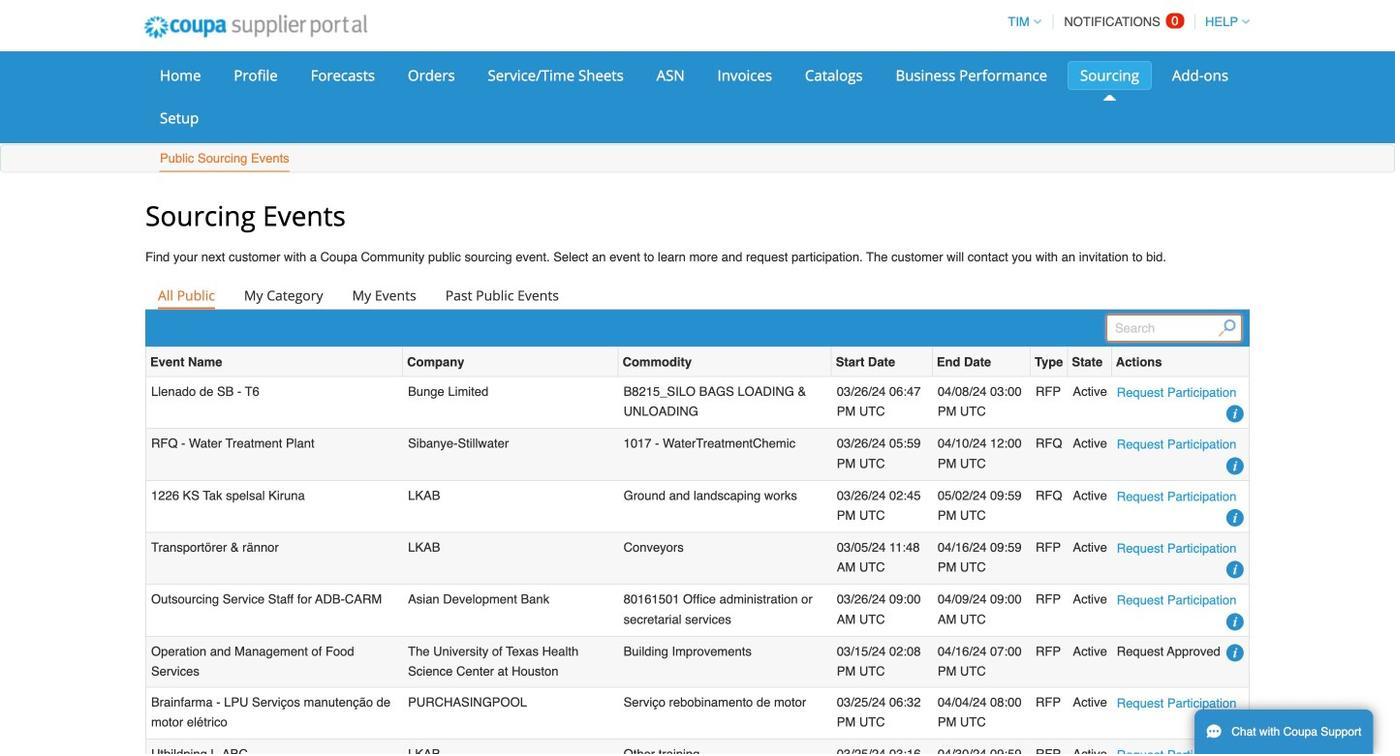Task type: vqa. For each thing, say whether or not it's contained in the screenshot.
"alert"
no



Task type: locate. For each thing, give the bounding box(es) containing it.
navigation
[[999, 3, 1250, 41]]

tab list
[[145, 282, 1250, 309]]

Search text field
[[1107, 315, 1242, 342]]



Task type: describe. For each thing, give the bounding box(es) containing it.
coupa supplier portal image
[[131, 3, 380, 51]]

search image
[[1218, 320, 1236, 337]]



